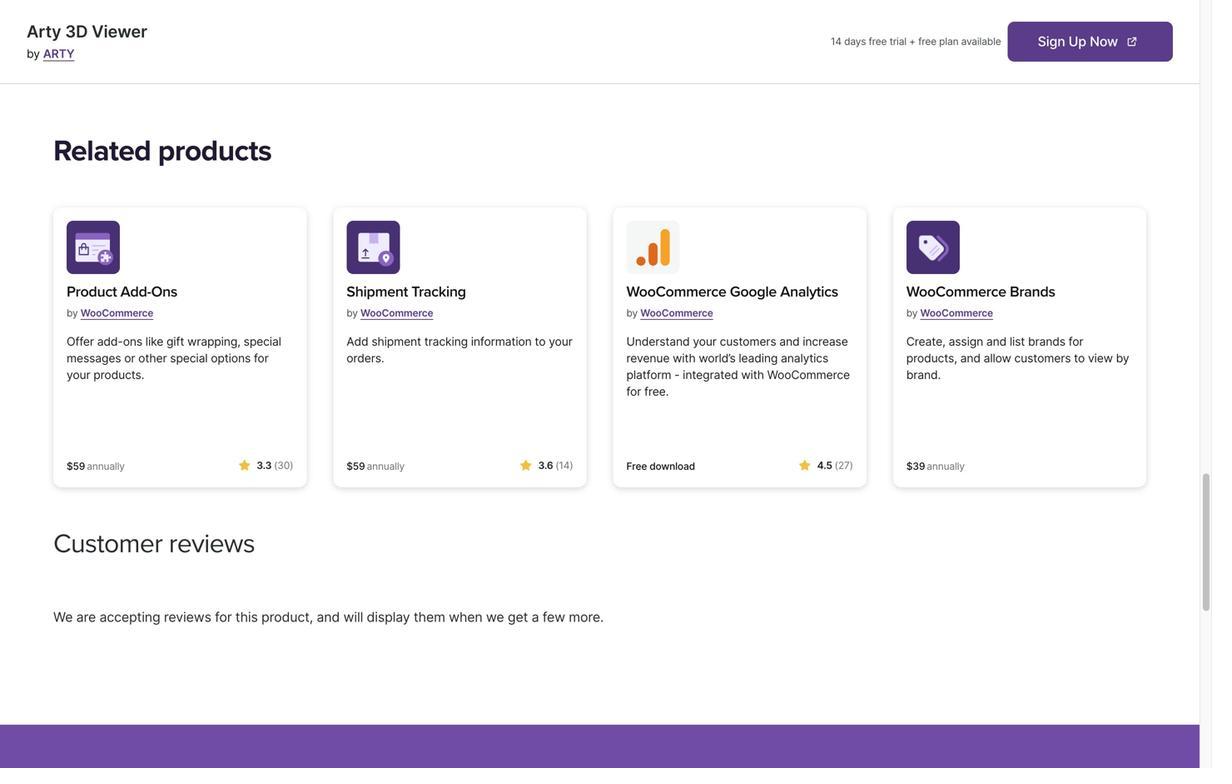 Task type: describe. For each thing, give the bounding box(es) containing it.
information
[[471, 335, 532, 349]]

platform
[[627, 368, 672, 382]]

0 vertical spatial with
[[673, 351, 696, 365]]

by inside create, assign and list brands for products, and allow customers to view by brand.
[[1117, 351, 1130, 365]]

for left this
[[215, 609, 232, 625]]

are
[[76, 609, 96, 625]]

for inside create, assign and list brands for products, and allow customers to view by brand.
[[1069, 335, 1084, 349]]

add shipment tracking information to your orders.
[[347, 335, 573, 365]]

1 vertical spatial reviews
[[164, 609, 211, 625]]

woocommerce brands by woocommerce
[[907, 283, 1056, 319]]

( for product add-ons
[[274, 459, 278, 472]]

analytics
[[781, 351, 829, 365]]

your inside understand your customers and increase revenue with world's leading analytics platform - integrated with woocommerce for free.
[[693, 335, 717, 349]]

display
[[367, 609, 410, 625]]

ons
[[151, 283, 177, 301]]

analytics
[[781, 283, 839, 301]]

tracking
[[425, 335, 468, 349]]

annually for ons
[[87, 460, 125, 472]]

plan
[[940, 35, 959, 47]]

products
[[158, 133, 272, 169]]

requirements
[[70, 37, 158, 55]]

minimum php version 7.2
[[70, 67, 225, 83]]

free.
[[645, 385, 669, 399]]

trial
[[890, 35, 907, 47]]

them
[[414, 609, 446, 625]]

related products
[[53, 133, 272, 169]]

up
[[1069, 33, 1087, 50]]

customer
[[53, 528, 163, 560]]

by inside arty 3d viewer by arty
[[27, 47, 40, 61]]

products.
[[94, 368, 144, 382]]

now
[[1090, 33, 1119, 50]]

14 days free trial + free plan available
[[831, 35, 1002, 47]]

3.3 ( 30 )
[[257, 459, 293, 472]]

free download
[[627, 460, 696, 472]]

free
[[627, 460, 647, 472]]

offer add-ons like gift wrapping, special messages or other special options for your products.
[[67, 335, 281, 382]]

arty link
[[43, 47, 74, 61]]

ons
[[123, 335, 142, 349]]

add-
[[120, 283, 151, 301]]

like
[[146, 335, 163, 349]]

more.
[[569, 609, 604, 625]]

accepting
[[100, 609, 160, 625]]

to inside add shipment tracking information to your orders.
[[535, 335, 546, 349]]

by inside woocommerce google analytics by woocommerce
[[627, 307, 638, 319]]

a
[[532, 609, 539, 625]]

tracking
[[412, 283, 466, 301]]

google
[[730, 283, 777, 301]]

shipment tracking by woocommerce
[[347, 283, 466, 319]]

leading
[[739, 351, 778, 365]]

$39 annually
[[907, 460, 965, 472]]

for inside understand your customers and increase revenue with world's leading analytics platform - integrated with woocommerce for free.
[[627, 385, 642, 399]]

messages
[[67, 351, 121, 365]]

3.3
[[257, 459, 272, 472]]

brand.
[[907, 368, 941, 382]]

woocommerce link for add-
[[81, 300, 153, 326]]

days
[[845, 35, 867, 47]]

$59 for by
[[347, 460, 365, 472]]

and down assign
[[961, 351, 981, 365]]

will
[[344, 609, 363, 625]]

sign up now
[[1038, 33, 1119, 50]]

for inside the offer add-ons like gift wrapping, special messages or other special options for your products.
[[254, 351, 269, 365]]

options
[[211, 351, 251, 365]]

product,
[[262, 609, 313, 625]]

product add-ons link
[[67, 281, 177, 303]]

add-
[[97, 335, 123, 349]]

your inside add shipment tracking information to your orders.
[[549, 335, 573, 349]]

( for shipment tracking
[[556, 459, 559, 472]]

we are accepting reviews for this product, and will display them when we get a few more.
[[53, 609, 604, 625]]

assign
[[949, 335, 984, 349]]

woocommerce brands link
[[907, 281, 1056, 303]]

offer
[[67, 335, 94, 349]]

$59 annually for by
[[347, 460, 405, 472]]

+
[[910, 35, 916, 47]]

4.5 ( 27 )
[[818, 459, 854, 472]]

product add-ons by woocommerce
[[67, 283, 177, 319]]

version
[[159, 67, 204, 83]]

php
[[129, 67, 156, 83]]

0 vertical spatial 14
[[831, 35, 842, 47]]

27
[[839, 459, 850, 472]]

$59 for ons
[[67, 460, 85, 472]]



Task type: locate. For each thing, give the bounding box(es) containing it.
gift
[[167, 335, 184, 349]]

1 horizontal spatial your
[[549, 335, 573, 349]]

1 horizontal spatial $59 annually
[[347, 460, 405, 472]]

annually for by
[[367, 460, 405, 472]]

0 horizontal spatial )
[[290, 459, 293, 472]]

woocommerce
[[627, 283, 727, 301], [907, 283, 1007, 301], [81, 307, 153, 319], [361, 307, 434, 319], [641, 307, 714, 319], [921, 307, 994, 319], [768, 368, 850, 382]]

with down leading
[[742, 368, 765, 382]]

your up world's
[[693, 335, 717, 349]]

view
[[1089, 351, 1114, 365]]

by right view
[[1117, 351, 1130, 365]]

by up create,
[[907, 307, 918, 319]]

1 vertical spatial with
[[742, 368, 765, 382]]

by up add
[[347, 307, 358, 319]]

reviews
[[169, 528, 255, 560], [164, 609, 211, 625]]

to right information
[[535, 335, 546, 349]]

by up the understand
[[627, 307, 638, 319]]

) right 3.6
[[570, 459, 574, 472]]

for down platform
[[627, 385, 642, 399]]

3.6 ( 14 )
[[539, 459, 574, 472]]

2 ( from the left
[[556, 459, 559, 472]]

$59 annually
[[67, 460, 125, 472], [347, 460, 405, 472]]

0 vertical spatial to
[[535, 335, 546, 349]]

create,
[[907, 335, 946, 349]]

1 horizontal spatial customers
[[1015, 351, 1072, 365]]

0 horizontal spatial $59 annually
[[67, 460, 125, 472]]

create, assign and list brands for products, and allow customers to view by brand.
[[907, 335, 1130, 382]]

1 vertical spatial 14
[[559, 459, 570, 472]]

free
[[869, 35, 887, 47], [919, 35, 937, 47]]

special down gift
[[170, 351, 208, 365]]

arty 3d viewer by arty
[[27, 21, 147, 61]]

customer reviews
[[53, 528, 255, 560]]

2 woocommerce link from the left
[[361, 300, 434, 326]]

1 annually from the left
[[87, 460, 125, 472]]

woocommerce inside product add-ons by woocommerce
[[81, 307, 153, 319]]

1 $59 from the left
[[67, 460, 85, 472]]

2 horizontal spatial )
[[850, 459, 854, 472]]

0 horizontal spatial with
[[673, 351, 696, 365]]

0 vertical spatial reviews
[[169, 528, 255, 560]]

0 horizontal spatial free
[[869, 35, 887, 47]]

by inside the shipment tracking by woocommerce
[[347, 307, 358, 319]]

1 woocommerce link from the left
[[81, 300, 153, 326]]

14
[[831, 35, 842, 47], [559, 459, 570, 472]]

0 horizontal spatial (
[[274, 459, 278, 472]]

few
[[543, 609, 566, 625]]

arty
[[27, 21, 61, 42]]

brands
[[1029, 335, 1066, 349]]

for right options
[[254, 351, 269, 365]]

get
[[508, 609, 528, 625]]

2 horizontal spatial your
[[693, 335, 717, 349]]

( right "3.3"
[[274, 459, 278, 472]]

minimum
[[70, 67, 126, 83]]

or
[[124, 351, 135, 365]]

revenue
[[627, 351, 670, 365]]

( for woocommerce google analytics
[[835, 459, 839, 472]]

for right brands
[[1069, 335, 1084, 349]]

woocommerce inside understand your customers and increase revenue with world's leading analytics platform - integrated with woocommerce for free.
[[768, 368, 850, 382]]

2 horizontal spatial (
[[835, 459, 839, 472]]

woocommerce google analytics link
[[627, 281, 839, 303]]

download
[[650, 460, 696, 472]]

2 $59 from the left
[[347, 460, 365, 472]]

1 horizontal spatial special
[[244, 335, 281, 349]]

to
[[535, 335, 546, 349], [1075, 351, 1086, 365]]

brands
[[1010, 283, 1056, 301]]

reviews right accepting
[[164, 609, 211, 625]]

shipment
[[372, 335, 421, 349]]

( right 3.6
[[556, 459, 559, 472]]

2 ) from the left
[[570, 459, 574, 472]]

woocommerce google analytics by woocommerce
[[627, 283, 839, 319]]

$59
[[67, 460, 85, 472], [347, 460, 365, 472]]

1 vertical spatial customers
[[1015, 351, 1072, 365]]

we
[[486, 609, 504, 625]]

by down product
[[67, 307, 78, 319]]

) for woocommerce google analytics
[[850, 459, 854, 472]]

reviews up this
[[169, 528, 255, 560]]

related
[[53, 133, 151, 169]]

1 horizontal spatial 14
[[831, 35, 842, 47]]

product
[[67, 283, 117, 301]]

by inside product add-ons by woocommerce
[[67, 307, 78, 319]]

by down the arty
[[27, 47, 40, 61]]

and inside understand your customers and increase revenue with world's leading analytics platform - integrated with woocommerce for free.
[[780, 335, 800, 349]]

1 horizontal spatial $59
[[347, 460, 365, 472]]

arty
[[43, 47, 74, 61]]

0 vertical spatial customers
[[720, 335, 777, 349]]

) right "3.3"
[[290, 459, 293, 472]]

shipment
[[347, 283, 408, 301]]

0 horizontal spatial to
[[535, 335, 546, 349]]

special up options
[[244, 335, 281, 349]]

0 vertical spatial special
[[244, 335, 281, 349]]

1 horizontal spatial (
[[556, 459, 559, 472]]

add
[[347, 335, 369, 349]]

sign
[[1038, 33, 1066, 50]]

0 horizontal spatial special
[[170, 351, 208, 365]]

0 horizontal spatial your
[[67, 368, 90, 382]]

3 woocommerce link from the left
[[641, 300, 714, 326]]

woocommerce link
[[81, 300, 153, 326], [361, 300, 434, 326], [641, 300, 714, 326], [921, 300, 994, 326]]

1 $59 annually from the left
[[67, 460, 125, 472]]

and up allow
[[987, 335, 1007, 349]]

2 horizontal spatial annually
[[927, 460, 965, 472]]

3.6
[[539, 459, 553, 472]]

woocommerce link up assign
[[921, 300, 994, 326]]

2 annually from the left
[[367, 460, 405, 472]]

special
[[244, 335, 281, 349], [170, 351, 208, 365]]

free left 'trial'
[[869, 35, 887, 47]]

free right +
[[919, 35, 937, 47]]

1 horizontal spatial annually
[[367, 460, 405, 472]]

customers inside create, assign and list brands for products, and allow customers to view by brand.
[[1015, 351, 1072, 365]]

sign up now link
[[1008, 22, 1174, 62]]

by inside the woocommerce brands by woocommerce
[[907, 307, 918, 319]]

your inside the offer add-ons like gift wrapping, special messages or other special options for your products.
[[67, 368, 90, 382]]

your down messages
[[67, 368, 90, 382]]

integrated
[[683, 368, 739, 382]]

woocommerce link for google
[[641, 300, 714, 326]]

) for shipment tracking
[[570, 459, 574, 472]]

annually
[[87, 460, 125, 472], [367, 460, 405, 472], [927, 460, 965, 472]]

woocommerce link up add-
[[81, 300, 153, 326]]

woocommerce link for tracking
[[361, 300, 434, 326]]

woocommerce link up shipment in the top of the page
[[361, 300, 434, 326]]

14 left days
[[831, 35, 842, 47]]

woocommerce link up the understand
[[641, 300, 714, 326]]

world's
[[699, 351, 736, 365]]

orders.
[[347, 351, 384, 365]]

other
[[138, 351, 167, 365]]

customers down brands
[[1015, 351, 1072, 365]]

customers inside understand your customers and increase revenue with world's leading analytics platform - integrated with woocommerce for free.
[[720, 335, 777, 349]]

30
[[278, 459, 290, 472]]

shipment tracking link
[[347, 281, 466, 303]]

this
[[236, 609, 258, 625]]

1 horizontal spatial to
[[1075, 351, 1086, 365]]

for
[[1069, 335, 1084, 349], [254, 351, 269, 365], [627, 385, 642, 399], [215, 609, 232, 625]]

and up analytics
[[780, 335, 800, 349]]

0 horizontal spatial $59
[[67, 460, 85, 472]]

1 vertical spatial special
[[170, 351, 208, 365]]

) right 4.5
[[850, 459, 854, 472]]

0 horizontal spatial customers
[[720, 335, 777, 349]]

with
[[673, 351, 696, 365], [742, 368, 765, 382]]

3 ) from the left
[[850, 459, 854, 472]]

and left will
[[317, 609, 340, 625]]

list
[[1010, 335, 1026, 349]]

$39
[[907, 460, 926, 472]]

with up - on the right top of page
[[673, 351, 696, 365]]

increase
[[803, 335, 849, 349]]

1 vertical spatial to
[[1075, 351, 1086, 365]]

0 horizontal spatial annually
[[87, 460, 125, 472]]

3d
[[65, 21, 88, 42]]

0 horizontal spatial 14
[[559, 459, 570, 472]]

your right information
[[549, 335, 573, 349]]

$59 annually for ons
[[67, 460, 125, 472]]

allow
[[984, 351, 1012, 365]]

1 horizontal spatial with
[[742, 368, 765, 382]]

understand your customers and increase revenue with world's leading analytics platform - integrated with woocommerce for free.
[[627, 335, 850, 399]]

1 ) from the left
[[290, 459, 293, 472]]

1 free from the left
[[869, 35, 887, 47]]

) for product add-ons
[[290, 459, 293, 472]]

and
[[780, 335, 800, 349], [987, 335, 1007, 349], [961, 351, 981, 365], [317, 609, 340, 625]]

4.5
[[818, 459, 833, 472]]

wrapping,
[[187, 335, 241, 349]]

2 $59 annually from the left
[[347, 460, 405, 472]]

-
[[675, 368, 680, 382]]

7.2
[[208, 67, 225, 83]]

viewer
[[92, 21, 147, 42]]

( right 4.5
[[835, 459, 839, 472]]

products,
[[907, 351, 958, 365]]

available
[[962, 35, 1002, 47]]

1 horizontal spatial )
[[570, 459, 574, 472]]

14 right 3.6
[[559, 459, 570, 472]]

woocommerce link for brands
[[921, 300, 994, 326]]

4 woocommerce link from the left
[[921, 300, 994, 326]]

1 horizontal spatial free
[[919, 35, 937, 47]]

woocommerce inside the shipment tracking by woocommerce
[[361, 307, 434, 319]]

we
[[53, 609, 73, 625]]

1 ( from the left
[[274, 459, 278, 472]]

to left view
[[1075, 351, 1086, 365]]

customers up leading
[[720, 335, 777, 349]]

(
[[274, 459, 278, 472], [556, 459, 559, 472], [835, 459, 839, 472]]

3 annually from the left
[[927, 460, 965, 472]]

2 free from the left
[[919, 35, 937, 47]]

3 ( from the left
[[835, 459, 839, 472]]

to inside create, assign and list brands for products, and allow customers to view by brand.
[[1075, 351, 1086, 365]]



Task type: vqa. For each thing, say whether or not it's contained in the screenshot.
Manage in the bottom right of the page
no



